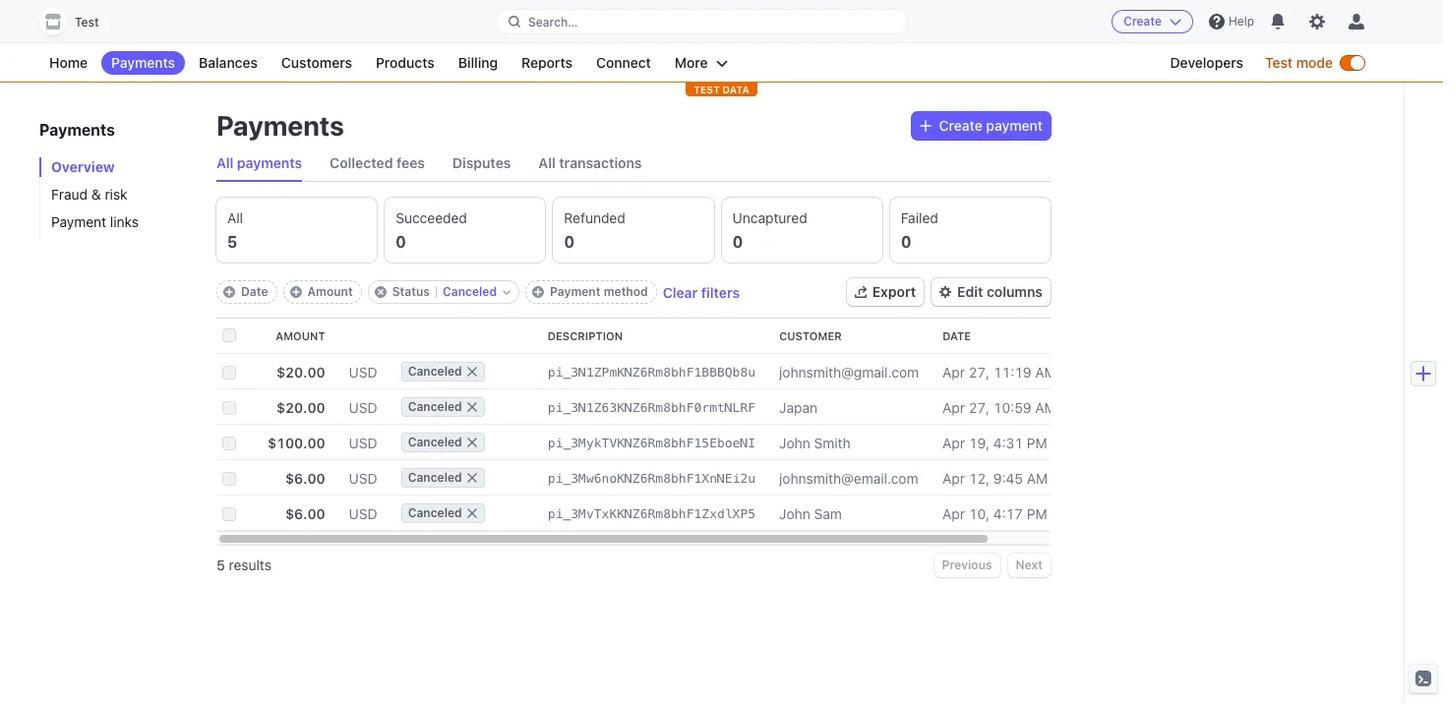 Task type: locate. For each thing, give the bounding box(es) containing it.
am right 11:19
[[1035, 363, 1056, 380]]

0 down uncaptured
[[733, 233, 743, 251]]

all left transactions
[[539, 154, 556, 171]]

0 vertical spatial $20.00
[[276, 363, 325, 380]]

0 down failed
[[901, 233, 911, 251]]

0 for succeeded 0
[[396, 233, 406, 251]]

succeeded 0
[[396, 210, 467, 251]]

1 select item checkbox from the top
[[222, 366, 236, 380]]

overview
[[51, 158, 115, 175]]

payment for payment method
[[550, 284, 601, 299]]

$100.00
[[268, 434, 325, 451]]

transactions
[[559, 154, 642, 171]]

canceled link for john sam
[[401, 496, 548, 531]]

1 usd from the top
[[349, 363, 377, 380]]

johnsmith@gmail.com
[[779, 363, 919, 380]]

john smith link
[[779, 426, 943, 459]]

2 $20.00 link from the top
[[268, 391, 349, 424]]

apr up apr 27, 10:59 am
[[943, 363, 965, 380]]

1 vertical spatial 5
[[216, 557, 225, 574]]

4 apr from the top
[[943, 470, 965, 486]]

2 $6.00 link from the top
[[268, 497, 349, 530]]

payment inside clear filters toolbar
[[550, 284, 601, 299]]

2 usd link from the top
[[349, 391, 401, 424]]

all left payments
[[216, 154, 233, 171]]

4 usd from the top
[[349, 470, 377, 486]]

disputes
[[452, 154, 511, 171]]

previous
[[942, 558, 992, 573]]

1 horizontal spatial payment
[[550, 284, 601, 299]]

$6.00
[[285, 470, 325, 486], [285, 505, 325, 522]]

all payments
[[216, 154, 302, 171]]

1 pm from the top
[[1027, 434, 1047, 451]]

date right the add date image
[[241, 284, 268, 299]]

select item checkbox up 5 results
[[222, 508, 236, 521]]

apr 27, 11:19 am
[[943, 363, 1056, 380]]

2 select item checkbox from the top
[[222, 401, 236, 415]]

apr for apr 12, 9:45 am
[[943, 470, 965, 486]]

pi_3myktvknz6rm8bhf15eboeni
[[548, 435, 756, 450]]

1 vertical spatial $20.00 link
[[268, 391, 349, 424]]

apr up "apr 19, 4:31 pm" on the right bottom of page
[[943, 399, 965, 416]]

1 vertical spatial john
[[779, 505, 810, 522]]

4 0 from the left
[[901, 233, 911, 251]]

johnsmith@email.com
[[779, 470, 918, 486]]

$20.00
[[276, 363, 325, 380], [276, 399, 325, 416]]

apr left 10,
[[943, 505, 965, 522]]

0 vertical spatial create
[[1124, 14, 1162, 29]]

test left mode
[[1265, 54, 1293, 71]]

3 select item checkbox from the top
[[222, 472, 236, 486]]

sam
[[814, 505, 842, 522]]

next
[[1016, 558, 1043, 573]]

0 vertical spatial tab list
[[216, 146, 1051, 182]]

amount right add amount icon
[[307, 284, 353, 299]]

test inside button
[[75, 15, 99, 30]]

usd for john sam
[[349, 505, 377, 522]]

1 usd link from the top
[[349, 356, 401, 388]]

refunded
[[564, 210, 625, 226]]

amount down add amount icon
[[276, 330, 325, 342]]

tab list
[[216, 146, 1051, 182], [216, 198, 1051, 263]]

test
[[694, 84, 720, 95]]

5 usd from the top
[[349, 505, 377, 522]]

1 john from the top
[[779, 434, 810, 451]]

svg image
[[919, 120, 931, 132]]

usd link for japan
[[349, 391, 401, 424]]

apr 27, 10:59 am link
[[943, 391, 1080, 424]]

27, left 10:59 on the right of the page
[[969, 399, 990, 416]]

date inside clear filters toolbar
[[241, 284, 268, 299]]

Select All checkbox
[[222, 329, 236, 342]]

canceled for japan
[[408, 399, 462, 414]]

collected
[[330, 154, 393, 171]]

data
[[723, 84, 749, 95]]

1 vertical spatial am
[[1035, 399, 1056, 416]]

0 inside failed 0
[[901, 233, 911, 251]]

am right 10:59 on the right of the page
[[1035, 399, 1056, 416]]

1 horizontal spatial test
[[1265, 54, 1293, 71]]

$6.00 for johnsmith@email.com
[[285, 470, 325, 486]]

payment right add payment method image
[[550, 284, 601, 299]]

2 $20.00 from the top
[[276, 399, 325, 416]]

3 canceled link from the top
[[401, 425, 548, 460]]

27, left 11:19
[[969, 363, 990, 380]]

fees
[[397, 154, 425, 171]]

1 vertical spatial test
[[1265, 54, 1293, 71]]

tab list containing 5
[[216, 198, 1051, 263]]

apr left 12,
[[943, 470, 965, 486]]

apr 12, 9:45 am link
[[943, 462, 1080, 494]]

0 vertical spatial john
[[779, 434, 810, 451]]

4:31
[[994, 434, 1023, 451]]

0 inside succeeded 0
[[396, 233, 406, 251]]

3 usd from the top
[[349, 434, 377, 451]]

apr
[[943, 363, 965, 380], [943, 399, 965, 416], [943, 434, 965, 451], [943, 470, 965, 486], [943, 505, 965, 522]]

more
[[675, 54, 708, 71]]

Select Item checkbox
[[222, 366, 236, 380], [222, 401, 236, 415], [222, 472, 236, 486], [222, 508, 236, 521]]

1 27, from the top
[[969, 363, 990, 380]]

edit status image
[[503, 288, 511, 296]]

test data
[[694, 84, 749, 95]]

apr for apr 27, 10:59 am
[[943, 399, 965, 416]]

0 vertical spatial 27,
[[969, 363, 990, 380]]

pm right 4:31
[[1027, 434, 1047, 451]]

create up developers link
[[1124, 14, 1162, 29]]

date
[[241, 284, 268, 299], [943, 330, 971, 342]]

0 vertical spatial $20.00 link
[[268, 356, 349, 388]]

0 vertical spatial test
[[75, 15, 99, 30]]

10:59
[[994, 399, 1032, 416]]

2 tab list from the top
[[216, 198, 1051, 263]]

select item checkbox up select item checkbox
[[222, 401, 236, 415]]

12,
[[969, 470, 990, 486]]

1 vertical spatial 27,
[[969, 399, 990, 416]]

home
[[49, 54, 88, 71]]

usd link for john smith
[[349, 426, 401, 459]]

0 vertical spatial 5
[[227, 233, 237, 251]]

pi_3n1zpmknz6rm8bhf1bbbqb8u link
[[548, 357, 779, 387]]

0 horizontal spatial date
[[241, 284, 268, 299]]

9:45
[[994, 470, 1023, 486]]

export button
[[847, 278, 924, 306]]

all 5
[[227, 210, 243, 251]]

am inside apr 27, 11:19 am link
[[1035, 363, 1056, 380]]

19,
[[969, 434, 990, 451]]

am inside apr 12, 9:45 am link
[[1027, 470, 1048, 486]]

payments link
[[101, 51, 185, 75]]

0 horizontal spatial test
[[75, 15, 99, 30]]

2 vertical spatial am
[[1027, 470, 1048, 486]]

2 apr from the top
[[943, 399, 965, 416]]

john left sam at bottom right
[[779, 505, 810, 522]]

4:17
[[994, 505, 1023, 522]]

create inside button
[[1124, 14, 1162, 29]]

5 apr from the top
[[943, 505, 965, 522]]

all
[[216, 154, 233, 171], [539, 154, 556, 171], [227, 210, 243, 226]]

create for create payment
[[939, 117, 983, 134]]

1 canceled link from the top
[[401, 354, 548, 390]]

create right svg image
[[939, 117, 983, 134]]

payment inside payment links link
[[51, 213, 106, 230]]

create inside popup button
[[939, 117, 983, 134]]

2 pm from the top
[[1027, 505, 1047, 522]]

1 horizontal spatial create
[[1124, 14, 1162, 29]]

pm for apr 19, 4:31 pm
[[1027, 434, 1047, 451]]

4 usd link from the top
[[349, 462, 401, 494]]

results
[[229, 557, 271, 574]]

previous button
[[934, 554, 1000, 577]]

tab list up method
[[216, 198, 1051, 263]]

0 down succeeded at the top of the page
[[396, 233, 406, 251]]

payments
[[111, 54, 175, 71], [216, 109, 344, 142], [39, 121, 115, 139]]

usd link
[[349, 356, 401, 388], [349, 391, 401, 424], [349, 426, 401, 459], [349, 462, 401, 494], [349, 497, 401, 530]]

5 canceled link from the top
[[401, 496, 548, 531]]

1 vertical spatial pm
[[1027, 505, 1047, 522]]

0 horizontal spatial payment
[[51, 213, 106, 230]]

0 inside refunded 0
[[564, 233, 575, 251]]

0 inside uncaptured 0
[[733, 233, 743, 251]]

japan link
[[779, 391, 943, 424]]

3 apr from the top
[[943, 434, 965, 451]]

27, for 10:59
[[969, 399, 990, 416]]

1 vertical spatial create
[[939, 117, 983, 134]]

payment down fraud
[[51, 213, 106, 230]]

1 vertical spatial tab list
[[216, 198, 1051, 263]]

$20.00 link for japan
[[268, 391, 349, 424]]

failed
[[901, 210, 938, 226]]

0 vertical spatial $6.00 link
[[268, 462, 349, 494]]

john
[[779, 434, 810, 451], [779, 505, 810, 522]]

select item checkbox down select all "option"
[[222, 366, 236, 380]]

all inside "link"
[[216, 154, 233, 171]]

2 usd from the top
[[349, 399, 377, 416]]

1 vertical spatial $20.00
[[276, 399, 325, 416]]

Select Item checkbox
[[222, 437, 236, 451]]

customer
[[779, 330, 842, 342]]

5
[[227, 233, 237, 251], [216, 557, 225, 574]]

1 $6.00 link from the top
[[268, 462, 349, 494]]

0 vertical spatial payment
[[51, 213, 106, 230]]

john sam link
[[779, 497, 943, 530]]

select item checkbox down select item checkbox
[[222, 472, 236, 486]]

pm right 4:17
[[1027, 505, 1047, 522]]

0 horizontal spatial create
[[939, 117, 983, 134]]

am
[[1035, 363, 1056, 380], [1035, 399, 1056, 416], [1027, 470, 1048, 486]]

columns
[[987, 283, 1043, 300]]

$6.00 link
[[268, 462, 349, 494], [268, 497, 349, 530]]

3 usd link from the top
[[349, 426, 401, 459]]

5 left results
[[216, 557, 225, 574]]

1 $6.00 from the top
[[285, 470, 325, 486]]

1 vertical spatial payment
[[550, 284, 601, 299]]

test up 'home'
[[75, 15, 99, 30]]

1 apr from the top
[[943, 363, 965, 380]]

0 vertical spatial pm
[[1027, 434, 1047, 451]]

payment for payment links
[[51, 213, 106, 230]]

john down japan
[[779, 434, 810, 451]]

date down edit
[[943, 330, 971, 342]]

5 usd link from the top
[[349, 497, 401, 530]]

pm for apr 10, 4:17 pm
[[1027, 505, 1047, 522]]

0 vertical spatial $6.00
[[285, 470, 325, 486]]

3 0 from the left
[[733, 233, 743, 251]]

1 $20.00 from the top
[[276, 363, 325, 380]]

1 vertical spatial $6.00
[[285, 505, 325, 522]]

am inside apr 27, 10:59 am link
[[1035, 399, 1056, 416]]

edit columns button
[[932, 278, 1051, 306]]

test for test
[[75, 15, 99, 30]]

1 0 from the left
[[396, 233, 406, 251]]

1 tab list from the top
[[216, 146, 1051, 182]]

canceled
[[443, 284, 497, 299], [408, 364, 462, 379], [408, 399, 462, 414], [408, 435, 462, 450], [408, 470, 462, 485], [408, 506, 462, 520]]

5 results
[[216, 557, 271, 574]]

canceled link for john smith
[[401, 425, 548, 460]]

0 vertical spatial am
[[1035, 363, 1056, 380]]

$20.00 for japan
[[276, 399, 325, 416]]

all for payments
[[216, 154, 233, 171]]

all down all payments "link"
[[227, 210, 243, 226]]

canceled link
[[401, 354, 548, 390], [401, 390, 548, 425], [401, 425, 548, 460], [401, 460, 548, 496], [401, 496, 548, 531]]

all transactions
[[539, 154, 642, 171]]

apr left 19,
[[943, 434, 965, 451]]

4 select item checkbox from the top
[[222, 508, 236, 521]]

tab list up refunded
[[216, 146, 1051, 182]]

tab list containing all payments
[[216, 146, 1051, 182]]

next button
[[1008, 554, 1051, 577]]

0 for failed 0
[[901, 233, 911, 251]]

help button
[[1201, 6, 1262, 37]]

2 canceled link from the top
[[401, 390, 548, 425]]

2 0 from the left
[[564, 233, 575, 251]]

10,
[[969, 505, 990, 522]]

1 $20.00 link from the top
[[268, 356, 349, 388]]

am right the 9:45 on the right
[[1027, 470, 1048, 486]]

0 vertical spatial date
[[241, 284, 268, 299]]

payment method
[[550, 284, 648, 299]]

0 down refunded
[[564, 233, 575, 251]]

uncaptured
[[733, 210, 807, 226]]

2 $6.00 from the top
[[285, 505, 325, 522]]

11:19
[[994, 363, 1032, 380]]

create payment button
[[912, 112, 1051, 140]]

0 vertical spatial amount
[[307, 284, 353, 299]]

4 canceled link from the top
[[401, 460, 548, 496]]

1 vertical spatial date
[[943, 330, 971, 342]]

amount
[[307, 284, 353, 299], [276, 330, 325, 342]]

0 horizontal spatial 5
[[216, 557, 225, 574]]

1 vertical spatial $6.00 link
[[268, 497, 349, 530]]

5 up the add date image
[[227, 233, 237, 251]]

1 horizontal spatial 5
[[227, 233, 237, 251]]

create
[[1124, 14, 1162, 29], [939, 117, 983, 134]]

payment
[[51, 213, 106, 230], [550, 284, 601, 299]]

2 27, from the top
[[969, 399, 990, 416]]

2 john from the top
[[779, 505, 810, 522]]



Task type: describe. For each thing, give the bounding box(es) containing it.
risk
[[105, 186, 127, 203]]

apr for apr 10, 4:17 pm
[[943, 505, 965, 522]]

home link
[[39, 51, 97, 75]]

john for john smith
[[779, 434, 810, 451]]

disputes link
[[452, 146, 511, 181]]

clear filters toolbar
[[216, 280, 740, 304]]

apr 19, 4:31 pm link
[[943, 426, 1080, 459]]

select item checkbox for john sam
[[222, 508, 236, 521]]

canceled link for johnsmith@gmail.com
[[401, 354, 548, 390]]

clear filters button
[[663, 284, 740, 301]]

apr for apr 27, 11:19 am
[[943, 363, 965, 380]]

canceled link for japan
[[401, 390, 548, 425]]

method
[[604, 284, 648, 299]]

payment links link
[[39, 212, 197, 232]]

balances link
[[189, 51, 268, 75]]

all transactions link
[[539, 146, 642, 181]]

fraud & risk link
[[39, 185, 197, 205]]

remove status image
[[374, 286, 386, 298]]

pi_3mw6noknz6rm8bhf1xnnei2u
[[548, 471, 756, 485]]

customers
[[281, 54, 352, 71]]

reports
[[521, 54, 573, 71]]

japan
[[779, 399, 818, 416]]

$20.00 for johnsmith@gmail.com
[[276, 363, 325, 380]]

add amount image
[[290, 286, 302, 298]]

canceled link for johnsmith@email.com
[[401, 460, 548, 496]]

create button
[[1112, 10, 1193, 33]]

all for transactions
[[539, 154, 556, 171]]

Search… text field
[[497, 9, 907, 34]]

select item checkbox for japan
[[222, 401, 236, 415]]

test for test mode
[[1265, 54, 1293, 71]]

add date image
[[223, 286, 235, 298]]

amount inside clear filters toolbar
[[307, 284, 353, 299]]

5 inside the all 5
[[227, 233, 237, 251]]

john smith
[[779, 434, 851, 451]]

am for apr 12, 9:45 am
[[1027, 470, 1048, 486]]

am for apr 27, 11:19 am
[[1035, 363, 1056, 380]]

more button
[[665, 51, 737, 75]]

add payment method image
[[532, 286, 544, 298]]

test button
[[39, 8, 119, 35]]

apr 12, 9:45 am
[[943, 470, 1048, 486]]

overview link
[[39, 157, 197, 177]]

usd for john smith
[[349, 434, 377, 451]]

search…
[[528, 14, 578, 29]]

pi_3mvtxkknz6rm8bhf1zxdlxp5 link
[[548, 498, 779, 529]]

0 for refunded 0
[[564, 233, 575, 251]]

$6.00 link for johnsmith@email.com
[[268, 462, 349, 494]]

developers
[[1170, 54, 1243, 71]]

$6.00 link for john sam
[[268, 497, 349, 530]]

status
[[392, 284, 430, 299]]

pi_3n1z63knz6rm8bhf0rmtnlrf link
[[548, 392, 779, 423]]

pi_3myktvknz6rm8bhf15eboeni link
[[548, 427, 779, 458]]

customers link
[[271, 51, 362, 75]]

usd for japan
[[349, 399, 377, 416]]

smith
[[814, 434, 851, 451]]

uncaptured 0
[[733, 210, 807, 251]]

$6.00 for john sam
[[285, 505, 325, 522]]

canceled for johnsmith@email.com
[[408, 470, 462, 485]]

usd link for john sam
[[349, 497, 401, 530]]

payments right 'home'
[[111, 54, 175, 71]]

canceled inside clear filters toolbar
[[443, 284, 497, 299]]

edit columns
[[957, 283, 1043, 300]]

apr for apr 19, 4:31 pm
[[943, 434, 965, 451]]

all for 5
[[227, 210, 243, 226]]

export
[[872, 283, 916, 300]]

apr 27, 11:19 am link
[[943, 356, 1080, 388]]

billing link
[[448, 51, 508, 75]]

links
[[110, 213, 139, 230]]

clear filters
[[663, 284, 740, 301]]

0 for uncaptured 0
[[733, 233, 743, 251]]

create for create
[[1124, 14, 1162, 29]]

1 horizontal spatial date
[[943, 330, 971, 342]]

fraud
[[51, 186, 88, 203]]

fraud & risk
[[51, 186, 127, 203]]

usd link for johnsmith@email.com
[[349, 462, 401, 494]]

john for john sam
[[779, 505, 810, 522]]

apr 10, 4:17 pm link
[[943, 497, 1080, 530]]

usd link for johnsmith@gmail.com
[[349, 356, 401, 388]]

help
[[1229, 14, 1254, 29]]

balances
[[199, 54, 258, 71]]

payment
[[986, 117, 1043, 134]]

test mode
[[1265, 54, 1333, 71]]

payments
[[237, 154, 302, 171]]

billing
[[458, 54, 498, 71]]

select item checkbox for johnsmith@email.com
[[222, 472, 236, 486]]

clear
[[663, 284, 698, 301]]

usd for johnsmith@gmail.com
[[349, 363, 377, 380]]

payment links
[[51, 213, 139, 230]]

canceled for john sam
[[408, 506, 462, 520]]

payments up overview
[[39, 121, 115, 139]]

Search… search field
[[497, 9, 907, 34]]

am for apr 27, 10:59 am
[[1035, 399, 1056, 416]]

$100.00 link
[[268, 426, 349, 459]]

payments up payments
[[216, 109, 344, 142]]

products link
[[366, 51, 444, 75]]

products
[[376, 54, 435, 71]]

reports link
[[512, 51, 582, 75]]

john sam
[[779, 505, 842, 522]]

1 vertical spatial amount
[[276, 330, 325, 342]]

developers link
[[1160, 51, 1253, 75]]

$20.00 link for johnsmith@gmail.com
[[268, 356, 349, 388]]

pi_3n1zpmknz6rm8bhf1bbbqb8u
[[548, 364, 756, 379]]

27, for 11:19
[[969, 363, 990, 380]]

filters
[[701, 284, 740, 301]]

usd for johnsmith@email.com
[[349, 470, 377, 486]]

collected fees link
[[330, 146, 425, 181]]

pi_3n1z63knz6rm8bhf0rmtnlrf
[[548, 400, 756, 415]]

johnsmith@email.com link
[[779, 462, 943, 494]]

collected fees
[[330, 154, 425, 171]]

all payments link
[[216, 146, 302, 181]]

select item checkbox for johnsmith@gmail.com
[[222, 366, 236, 380]]

apr 19, 4:31 pm
[[943, 434, 1047, 451]]

refunded 0
[[564, 210, 625, 251]]

pi_3mvtxkknz6rm8bhf1zxdlxp5
[[548, 506, 756, 521]]

canceled for john smith
[[408, 435, 462, 450]]

pi_3mw6noknz6rm8bhf1xnnei2u link
[[548, 463, 779, 493]]

canceled for johnsmith@gmail.com
[[408, 364, 462, 379]]



Task type: vqa. For each thing, say whether or not it's contained in the screenshot.
Pi_3Myktvknz6Rm8Bhf15Eboeni
yes



